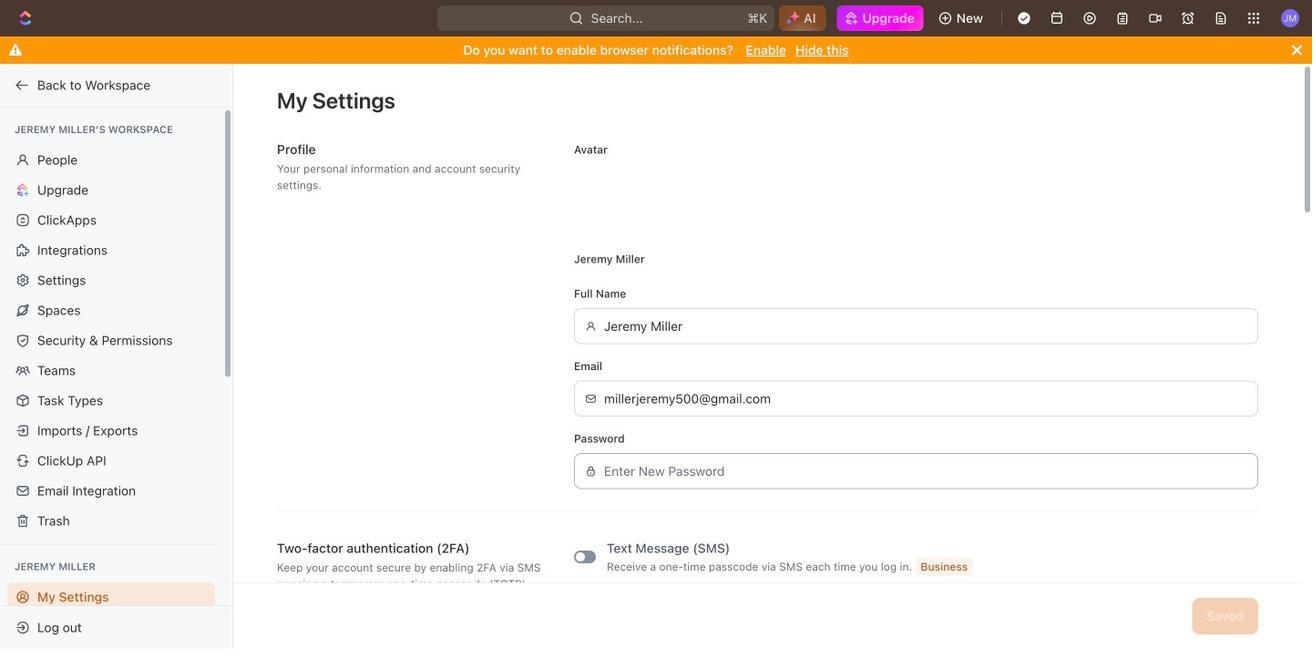 Task type: locate. For each thing, give the bounding box(es) containing it.
Enter New Password text field
[[604, 454, 1248, 488]]

available on business plans or higher element
[[916, 557, 974, 576]]



Task type: vqa. For each thing, say whether or not it's contained in the screenshot.
Me Mode within the dropdown button
no



Task type: describe. For each thing, give the bounding box(es) containing it.
Enter Username text field
[[604, 309, 1248, 343]]

Enter Email text field
[[604, 382, 1248, 416]]



